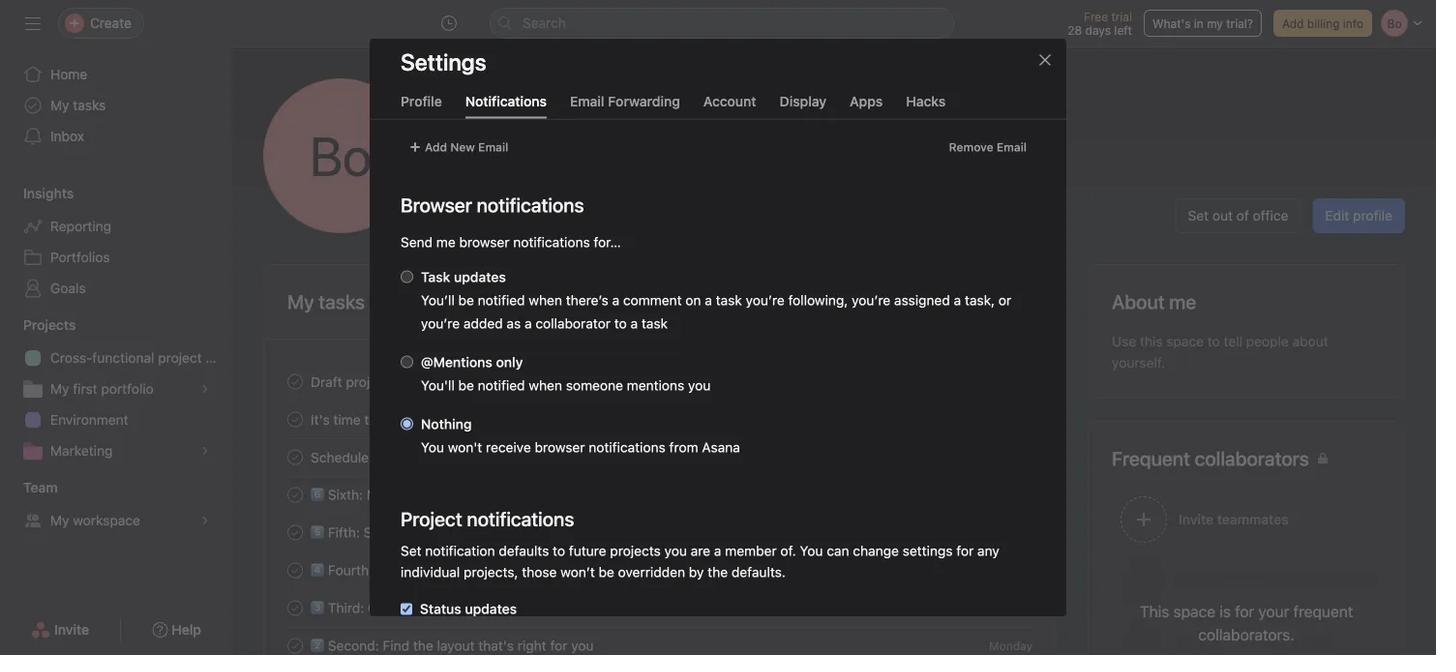 Task type: describe. For each thing, give the bounding box(es) containing it.
layout
[[437, 638, 475, 654]]

get
[[368, 600, 390, 616]]

add new email
[[425, 141, 509, 154]]

remove
[[950, 141, 994, 154]]

future
[[569, 544, 607, 560]]

right
[[518, 638, 547, 654]]

1 vertical spatial in
[[532, 525, 543, 541]]

status
[[420, 602, 462, 618]]

0 horizontal spatial of
[[451, 562, 464, 578]]

what's in my trial?
[[1153, 16, 1254, 30]]

stay
[[377, 562, 404, 578]]

my tasks link
[[12, 90, 221, 121]]

projects
[[610, 544, 661, 560]]

teams element
[[0, 471, 232, 540]]

completed image for 6️⃣
[[284, 484, 307, 507]]

2 horizontal spatial email
[[997, 141, 1027, 154]]

new
[[451, 141, 475, 154]]

28
[[1068, 23, 1083, 37]]

brief
[[394, 374, 422, 390]]

profile
[[401, 93, 442, 109]]

of inside button
[[1237, 208, 1250, 224]]

1 horizontal spatial task
[[716, 293, 742, 309]]

4️⃣
[[311, 562, 324, 578]]

portfolio
[[101, 381, 154, 397]]

defaults.
[[732, 565, 786, 581]]

5️⃣ fifth: save time by collaborating in asana
[[311, 525, 585, 541]]

to left update
[[364, 412, 377, 428]]

you inside set notification defaults to future projects you are a member of. you can change settings for any individual projects, those won't be overridden by the defaults.
[[800, 544, 824, 560]]

your
[[428, 412, 456, 428]]

a left "task,"
[[954, 293, 962, 309]]

invite
[[54, 622, 89, 638]]

billing
[[1308, 16, 1341, 30]]

remove email
[[950, 141, 1027, 154]]

completed checkbox for 3️⃣
[[284, 597, 307, 620]]

for…
[[594, 235, 621, 251]]

a down comment
[[631, 316, 638, 332]]

email forwarding button
[[570, 93, 681, 119]]

can
[[827, 544, 850, 560]]

3️⃣ third: get organized with sections
[[311, 600, 542, 616]]

team
[[23, 480, 58, 496]]

edit profile
[[1326, 208, 1393, 224]]

browser inside nothing you won't receive browser notifications from asana
[[535, 440, 585, 456]]

what's
[[1153, 16, 1191, 30]]

receive
[[486, 440, 531, 456]]

add billing info
[[1283, 16, 1364, 30]]

apps button
[[850, 93, 883, 119]]

this
[[1141, 334, 1163, 350]]

0 horizontal spatial you're
[[421, 316, 460, 332]]

from
[[670, 440, 699, 456]]

0 vertical spatial project
[[158, 350, 202, 366]]

edit profile button
[[1313, 198, 1406, 233]]

draft
[[311, 374, 342, 390]]

to inside task updates you'll be notified when there's a comment on a task you're following, you're assigned a task, or you're added as a collaborator to a task
[[615, 316, 627, 332]]

bob
[[449, 122, 503, 159]]

browser notifications
[[401, 194, 584, 217]]

send
[[401, 235, 433, 251]]

portfolios link
[[12, 242, 221, 273]]

update
[[381, 412, 424, 428]]

updates for task
[[454, 270, 506, 286]]

invite button
[[18, 613, 102, 648]]

a right comment
[[705, 293, 713, 309]]

projects element
[[0, 308, 232, 471]]

schedule
[[311, 450, 369, 466]]

cross-functional project plan
[[50, 350, 232, 366]]

someone
[[566, 378, 624, 394]]

apps
[[850, 93, 883, 109]]

sections
[[489, 600, 542, 616]]

@mentions
[[421, 355, 493, 371]]

completed image for 5️⃣
[[284, 521, 307, 545]]

projects button
[[0, 316, 76, 335]]

5️⃣
[[311, 525, 324, 541]]

me
[[437, 235, 456, 251]]

1 vertical spatial for
[[550, 638, 568, 654]]

global element
[[0, 47, 232, 164]]

goal(s)
[[459, 412, 503, 428]]

you for @mentions only you'll be notified when someone mentions you
[[688, 378, 711, 394]]

reporting link
[[12, 211, 221, 242]]

be for you'll
[[459, 378, 474, 394]]

projects,
[[464, 565, 519, 581]]

display
[[780, 93, 827, 109]]

you inside set notification defaults to future projects you are a member of. you can change settings for any individual projects, those won't be overridden by the defaults.
[[665, 544, 687, 560]]

set for set notification defaults to future projects you are a member of. you can change settings for any individual projects, those won't be overridden by the defaults.
[[401, 544, 422, 560]]

second:
[[328, 638, 379, 654]]

team button
[[0, 478, 58, 498]]

insights
[[23, 185, 74, 201]]

edit
[[1326, 208, 1350, 224]]

a right the as
[[525, 316, 532, 332]]

set out of office button
[[1176, 198, 1302, 233]]

cross-
[[50, 350, 92, 366]]

1 vertical spatial work
[[528, 562, 559, 578]]

completed image for schedule
[[284, 446, 307, 469]]

notified for only
[[478, 378, 525, 394]]

0 vertical spatial notifications
[[513, 235, 590, 251]]

kickoff
[[373, 450, 415, 466]]

completed image for 4️⃣
[[284, 559, 307, 582]]

mentions
[[627, 378, 685, 394]]

to inside the use this space to tell people about yourself.
[[1208, 334, 1221, 350]]

top
[[427, 562, 448, 578]]

view
[[950, 295, 977, 309]]

office
[[1254, 208, 1289, 224]]

hide sidebar image
[[25, 15, 41, 31]]

trial?
[[1227, 16, 1254, 30]]

people
[[1247, 334, 1290, 350]]

added
[[464, 316, 503, 332]]

fifth:
[[328, 525, 360, 541]]

overridden
[[618, 565, 686, 581]]

what's in my trial? button
[[1144, 10, 1263, 37]]

on inside task updates you'll be notified when there's a comment on a task you're following, you're assigned a task, or you're added as a collaborator to a task
[[686, 293, 702, 309]]

status updates
[[420, 602, 517, 618]]

notified for updates
[[478, 293, 525, 309]]

3️⃣
[[311, 600, 324, 616]]

asana for 5️⃣ fifth: save time by collaborating in asana
[[547, 525, 585, 541]]

4️⃣ fourth: stay on top of incoming work
[[311, 562, 559, 578]]

completed image for draft
[[284, 370, 307, 394]]

completed checkbox for draft
[[284, 370, 307, 394]]



Task type: vqa. For each thing, say whether or not it's contained in the screenshot.
the it
no



Task type: locate. For each thing, give the bounding box(es) containing it.
0 vertical spatial for
[[957, 544, 974, 560]]

None radio
[[401, 271, 413, 284], [401, 356, 413, 369], [401, 271, 413, 284], [401, 356, 413, 369]]

notified
[[478, 293, 525, 309], [478, 378, 525, 394]]

be for you'll
[[459, 293, 474, 309]]

collaborator
[[536, 316, 611, 332]]

0 vertical spatial my
[[50, 97, 69, 113]]

when inside task updates you'll be notified when there's a comment on a task you're following, you're assigned a task, or you're added as a collaborator to a task
[[529, 293, 563, 309]]

Completed checkbox
[[284, 370, 307, 394], [284, 484, 307, 507], [284, 559, 307, 582], [284, 597, 307, 620]]

bo
[[310, 124, 372, 188]]

completed image left "4️⃣"
[[284, 559, 307, 582]]

project notifications
[[401, 508, 575, 531]]

completed checkbox left 5️⃣
[[284, 521, 307, 545]]

close image
[[1038, 52, 1054, 68]]

0 vertical spatial you
[[421, 440, 444, 456]]

1 completed checkbox from the top
[[284, 408, 307, 431]]

email
[[570, 93, 605, 109], [479, 141, 509, 154], [997, 141, 1027, 154]]

0 vertical spatial you
[[688, 378, 711, 394]]

email left 'forwarding'
[[570, 93, 605, 109]]

environment link
[[12, 405, 221, 436]]

add left billing
[[1283, 16, 1305, 30]]

workspace
[[73, 513, 140, 529]]

tasks right all
[[996, 295, 1024, 309]]

set for set out of office
[[1189, 208, 1210, 224]]

1 horizontal spatial on
[[686, 293, 702, 309]]

when
[[529, 293, 563, 309], [529, 378, 563, 394]]

completed checkbox left 3️⃣
[[284, 597, 307, 620]]

1 horizontal spatial for
[[957, 544, 974, 560]]

0 vertical spatial add
[[1283, 16, 1305, 30]]

1 completed checkbox from the top
[[284, 370, 307, 394]]

be inside task updates you'll be notified when there's a comment on a task you're following, you're assigned a task, or you're added as a collaborator to a task
[[459, 293, 474, 309]]

completed image for 2️⃣
[[284, 635, 307, 656]]

my up inbox
[[50, 97, 69, 113]]

2 horizontal spatial you
[[688, 378, 711, 394]]

1 completed image from the top
[[284, 408, 307, 431]]

email right remove
[[997, 141, 1027, 154]]

member
[[725, 544, 777, 560]]

1 vertical spatial you
[[665, 544, 687, 560]]

1 vertical spatial browser
[[535, 440, 585, 456]]

add billing info button
[[1274, 10, 1373, 37]]

on right comment
[[686, 293, 702, 309]]

1 vertical spatial my
[[50, 381, 69, 397]]

my for my tasks
[[50, 97, 69, 113]]

you inside nothing you won't receive browser notifications from asana
[[421, 440, 444, 456]]

assigned
[[895, 293, 951, 309]]

my left first
[[50, 381, 69, 397]]

4 completed checkbox from the top
[[284, 597, 307, 620]]

for left any
[[957, 544, 974, 560]]

0 vertical spatial updates
[[454, 270, 506, 286]]

set inside set notification defaults to future projects you are a member of. you can change settings for any individual projects, those won't be overridden by the defaults.
[[401, 544, 422, 560]]

my inside teams element
[[50, 513, 69, 529]]

1 horizontal spatial add
[[1283, 16, 1305, 30]]

completed checkbox for it's
[[284, 408, 307, 431]]

the inside set notification defaults to future projects you are a member of. you can change settings for any individual projects, those won't be overridden by the defaults.
[[708, 565, 728, 581]]

completed image
[[284, 408, 307, 431], [284, 446, 307, 469], [284, 484, 307, 507]]

1 vertical spatial updates
[[465, 602, 517, 618]]

notified up the as
[[478, 293, 525, 309]]

my workspace link
[[12, 505, 221, 536]]

display button
[[780, 93, 827, 119]]

set up stay
[[401, 544, 422, 560]]

tasks down home
[[73, 97, 106, 113]]

you left the are
[[665, 544, 687, 560]]

of right out
[[1237, 208, 1250, 224]]

1 vertical spatial notifications
[[589, 440, 666, 456]]

1 completed image from the top
[[284, 370, 307, 394]]

asana up future
[[547, 525, 585, 541]]

@mentions only you'll be notified when someone mentions you
[[421, 355, 711, 394]]

completed image left 5️⃣
[[284, 521, 307, 545]]

save
[[364, 525, 394, 541]]

1 horizontal spatial in
[[1195, 16, 1204, 30]]

in left the my
[[1195, 16, 1204, 30]]

that's
[[479, 638, 514, 654]]

completed checkbox left "4️⃣"
[[284, 559, 307, 582]]

1 vertical spatial project
[[346, 374, 390, 390]]

my workspace
[[50, 513, 140, 529]]

info
[[1344, 16, 1364, 30]]

inbox
[[50, 128, 84, 144]]

time right 'it's'
[[334, 412, 361, 428]]

notification
[[425, 544, 495, 560]]

0 horizontal spatial browser
[[459, 235, 510, 251]]

0 horizontal spatial time
[[334, 412, 361, 428]]

0 vertical spatial be
[[459, 293, 474, 309]]

tasks inside view all tasks button
[[996, 295, 1024, 309]]

you right right
[[571, 638, 594, 654]]

0 horizontal spatial by
[[428, 525, 444, 541]]

1 horizontal spatial you're
[[746, 293, 785, 309]]

left
[[1115, 23, 1133, 37]]

set inside button
[[1189, 208, 1210, 224]]

work down defaults
[[528, 562, 559, 578]]

organized
[[394, 600, 456, 616]]

you for 2️⃣ second: find the layout that's right for you
[[571, 638, 594, 654]]

a
[[612, 293, 620, 309], [705, 293, 713, 309], [954, 293, 962, 309], [525, 316, 532, 332], [631, 316, 638, 332], [714, 544, 722, 560]]

hacks button
[[907, 93, 946, 119]]

0 vertical spatial tasks
[[73, 97, 106, 113]]

be down @mentions
[[459, 378, 474, 394]]

0 vertical spatial the
[[708, 565, 728, 581]]

updates for status
[[465, 602, 517, 618]]

profile
[[1354, 208, 1393, 224]]

set notification defaults to future projects you are a member of. you can change settings for any individual projects, those won't be overridden by the defaults.
[[401, 544, 1000, 581]]

my inside projects element
[[50, 381, 69, 397]]

0 horizontal spatial in
[[532, 525, 543, 541]]

0 horizontal spatial on
[[408, 562, 423, 578]]

my
[[50, 97, 69, 113], [50, 381, 69, 397], [50, 513, 69, 529]]

in inside what's in my trial? "button"
[[1195, 16, 1204, 30]]

send me browser notifications for…
[[401, 235, 621, 251]]

1 vertical spatial of
[[451, 562, 464, 578]]

asana for nothing you won't receive browser notifications from asana
[[702, 440, 741, 456]]

1 my from the top
[[50, 97, 69, 113]]

3 completed checkbox from the top
[[284, 559, 307, 582]]

3 my from the top
[[50, 513, 69, 529]]

a right there's
[[612, 293, 620, 309]]

add inside 'button'
[[425, 141, 447, 154]]

completed image left 'it's'
[[284, 408, 307, 431]]

be right you'll
[[459, 293, 474, 309]]

0 vertical spatial set
[[1189, 208, 1210, 224]]

3 completed checkbox from the top
[[284, 521, 307, 545]]

2 vertical spatial you
[[571, 638, 594, 654]]

1 vertical spatial notified
[[478, 378, 525, 394]]

0 horizontal spatial project
[[158, 350, 202, 366]]

add left "new"
[[425, 141, 447, 154]]

for right right
[[550, 638, 568, 654]]

completed checkbox left 6️⃣
[[284, 484, 307, 507]]

1 horizontal spatial tasks
[[996, 295, 1024, 309]]

you
[[688, 378, 711, 394], [665, 544, 687, 560], [571, 638, 594, 654]]

out
[[1213, 208, 1234, 224]]

asana
[[702, 440, 741, 456], [547, 525, 585, 541]]

notifications left "for…"
[[513, 235, 590, 251]]

you're down you'll
[[421, 316, 460, 332]]

2 completed checkbox from the top
[[284, 484, 307, 507]]

updates inside task updates you'll be notified when there's a comment on a task you're following, you're assigned a task, or you're added as a collaborator to a task
[[454, 270, 506, 286]]

1 when from the top
[[529, 293, 563, 309]]

you right 'mentions'
[[688, 378, 711, 394]]

0 vertical spatial in
[[1195, 16, 1204, 30]]

2 vertical spatial my
[[50, 513, 69, 529]]

1 vertical spatial asana
[[547, 525, 585, 541]]

browser down browser notifications
[[459, 235, 510, 251]]

0 horizontal spatial add
[[425, 141, 447, 154]]

view all tasks
[[950, 295, 1024, 309]]

email right "new"
[[479, 141, 509, 154]]

view all tasks button
[[942, 289, 1033, 316]]

completed image left 2️⃣
[[284, 635, 307, 656]]

profile button
[[401, 93, 442, 119]]

0 horizontal spatial work
[[404, 487, 434, 503]]

time right save
[[398, 525, 425, 541]]

task
[[716, 293, 742, 309], [642, 316, 668, 332]]

0 vertical spatial on
[[686, 293, 702, 309]]

project left "brief"
[[346, 374, 390, 390]]

updates
[[454, 270, 506, 286], [465, 602, 517, 618]]

completed checkbox for schedule
[[284, 446, 307, 469]]

completed image left schedule
[[284, 446, 307, 469]]

2 vertical spatial completed image
[[284, 484, 307, 507]]

add for add new email
[[425, 141, 447, 154]]

my first portfolio link
[[12, 374, 221, 405]]

my down team in the bottom left of the page
[[50, 513, 69, 529]]

nothing
[[421, 417, 472, 433]]

1 horizontal spatial you
[[800, 544, 824, 560]]

2 completed image from the top
[[284, 446, 307, 469]]

0 vertical spatial browser
[[459, 235, 510, 251]]

on left top
[[408, 562, 423, 578]]

1 horizontal spatial project
[[346, 374, 390, 390]]

1 vertical spatial by
[[689, 565, 704, 581]]

task down comment
[[642, 316, 668, 332]]

to left tell
[[1208, 334, 1221, 350]]

2 vertical spatial be
[[599, 565, 615, 581]]

when for someone
[[529, 378, 563, 394]]

project left plan
[[158, 350, 202, 366]]

when inside @mentions only you'll be notified when someone mentions you
[[529, 378, 563, 394]]

Status updates checkbox
[[401, 604, 412, 616]]

sixth:
[[328, 487, 363, 503]]

a inside set notification defaults to future projects you are a member of. you can change settings for any individual projects, those won't be overridden by the defaults.
[[714, 544, 722, 560]]

fourth:
[[328, 562, 373, 578]]

tasks inside my tasks link
[[73, 97, 106, 113]]

forwarding
[[608, 93, 681, 109]]

notified down only
[[478, 378, 525, 394]]

1 horizontal spatial browser
[[535, 440, 585, 456]]

add inside button
[[1283, 16, 1305, 30]]

1 horizontal spatial you
[[665, 544, 687, 560]]

browser right receive
[[535, 440, 585, 456]]

4 completed image from the top
[[284, 597, 307, 620]]

be down future
[[599, 565, 615, 581]]

home link
[[12, 59, 221, 90]]

following,
[[789, 293, 849, 309]]

to down comment
[[615, 316, 627, 332]]

email inside 'button'
[[479, 141, 509, 154]]

tell
[[1224, 334, 1243, 350]]

to inside set notification defaults to future projects you are a member of. you can change settings for any individual projects, those won't be overridden by the defaults.
[[553, 544, 566, 560]]

in up defaults
[[532, 525, 543, 541]]

1 horizontal spatial time
[[398, 525, 425, 541]]

completed checkbox for 6️⃣
[[284, 484, 307, 507]]

0 horizontal spatial tasks
[[73, 97, 106, 113]]

completed checkbox left 2️⃣
[[284, 635, 307, 656]]

0 horizontal spatial set
[[401, 544, 422, 560]]

1 vertical spatial set
[[401, 544, 422, 560]]

completed checkbox left draft
[[284, 370, 307, 394]]

the down the are
[[708, 565, 728, 581]]

2️⃣ second: find the layout that's right for you
[[311, 638, 594, 654]]

notified inside task updates you'll be notified when there's a comment on a task you're following, you're assigned a task, or you're added as a collaborator to a task
[[478, 293, 525, 309]]

completed image left 3️⃣
[[284, 597, 307, 620]]

Completed checkbox
[[284, 408, 307, 431], [284, 446, 307, 469], [284, 521, 307, 545], [284, 635, 307, 656]]

2 horizontal spatial you're
[[852, 293, 891, 309]]

0 vertical spatial when
[[529, 293, 563, 309]]

1 vertical spatial completed image
[[284, 446, 307, 469]]

notifications
[[466, 93, 547, 109]]

add
[[1283, 16, 1305, 30], [425, 141, 447, 154]]

3 completed image from the top
[[284, 559, 307, 582]]

1 vertical spatial task
[[642, 316, 668, 332]]

1 vertical spatial time
[[398, 525, 425, 541]]

1 vertical spatial when
[[529, 378, 563, 394]]

a right the are
[[714, 544, 722, 560]]

1 horizontal spatial by
[[689, 565, 704, 581]]

of
[[1237, 208, 1250, 224], [451, 562, 464, 578]]

the right find
[[413, 638, 434, 654]]

1 vertical spatial on
[[408, 562, 423, 578]]

be inside set notification defaults to future projects you are a member of. you can change settings for any individual projects, those won't be overridden by the defaults.
[[599, 565, 615, 581]]

completed image left draft
[[284, 370, 307, 394]]

my for my workspace
[[50, 513, 69, 529]]

3 completed image from the top
[[284, 484, 307, 507]]

search button
[[490, 8, 955, 39]]

1 notified from the top
[[478, 293, 525, 309]]

2 completed image from the top
[[284, 521, 307, 545]]

updates right the task
[[454, 270, 506, 286]]

hacks
[[907, 93, 946, 109]]

0 horizontal spatial for
[[550, 638, 568, 654]]

completed checkbox for 5️⃣
[[284, 521, 307, 545]]

task right comment
[[716, 293, 742, 309]]

0 horizontal spatial the
[[413, 638, 434, 654]]

you inside @mentions only you'll be notified when someone mentions you
[[688, 378, 711, 394]]

it's
[[311, 412, 330, 428]]

0 vertical spatial time
[[334, 412, 361, 428]]

when up collaborator
[[529, 293, 563, 309]]

completed image left 6️⃣
[[284, 484, 307, 507]]

you're left following, at the top right of the page
[[746, 293, 785, 309]]

when for there's
[[529, 293, 563, 309]]

use
[[1113, 334, 1137, 350]]

1 vertical spatial tasks
[[996, 295, 1024, 309]]

5 completed image from the top
[[284, 635, 307, 656]]

by down the are
[[689, 565, 704, 581]]

incoming
[[468, 562, 525, 578]]

0 vertical spatial by
[[428, 525, 444, 541]]

notifications inside nothing you won't receive browser notifications from asana
[[589, 440, 666, 456]]

0 horizontal spatial task
[[642, 316, 668, 332]]

you'll
[[421, 293, 455, 309]]

0 horizontal spatial you
[[421, 440, 444, 456]]

0 vertical spatial task
[[716, 293, 742, 309]]

it's time to update your goal(s)
[[311, 412, 503, 428]]

my first portfolio
[[50, 381, 154, 397]]

0 horizontal spatial asana
[[547, 525, 585, 541]]

of down notification
[[451, 562, 464, 578]]

2 completed checkbox from the top
[[284, 446, 307, 469]]

0 vertical spatial asana
[[702, 440, 741, 456]]

0 vertical spatial work
[[404, 487, 434, 503]]

set left out
[[1189, 208, 1210, 224]]

None radio
[[401, 418, 413, 431]]

by inside set notification defaults to future projects you are a member of. you can change settings for any individual projects, those won't be overridden by the defaults.
[[689, 565, 704, 581]]

manageable
[[438, 487, 514, 503]]

0 vertical spatial notified
[[478, 293, 525, 309]]

2 when from the top
[[529, 378, 563, 394]]

for inside set notification defaults to future projects you are a member of. you can change settings for any individual projects, those won't be overridden by the defaults.
[[957, 544, 974, 560]]

my for my first portfolio
[[50, 381, 69, 397]]

2 notified from the top
[[478, 378, 525, 394]]

1 vertical spatial the
[[413, 638, 434, 654]]

completed checkbox for 4️⃣
[[284, 559, 307, 582]]

1 vertical spatial add
[[425, 141, 447, 154]]

completed checkbox left 'it's'
[[284, 408, 307, 431]]

1 horizontal spatial work
[[528, 562, 559, 578]]

insights element
[[0, 176, 232, 308]]

are
[[691, 544, 711, 560]]

you're left assigned
[[852, 293, 891, 309]]

1 horizontal spatial the
[[708, 565, 728, 581]]

4 completed checkbox from the top
[[284, 635, 307, 656]]

6️⃣
[[311, 487, 324, 503]]

add for add billing info
[[1283, 16, 1305, 30]]

1 horizontal spatial email
[[570, 93, 605, 109]]

completed checkbox for 2️⃣
[[284, 635, 307, 656]]

1 horizontal spatial asana
[[702, 440, 741, 456]]

with
[[460, 600, 486, 616]]

1 horizontal spatial of
[[1237, 208, 1250, 224]]

asana right from
[[702, 440, 741, 456]]

draft project brief
[[311, 374, 422, 390]]

remove email button
[[941, 134, 1036, 161]]

1 horizontal spatial set
[[1189, 208, 1210, 224]]

you down nothing
[[421, 440, 444, 456]]

be inside @mentions only you'll be notified when someone mentions you
[[459, 378, 474, 394]]

project
[[158, 350, 202, 366], [346, 374, 390, 390]]

completed checkbox left schedule
[[284, 446, 307, 469]]

all
[[980, 295, 992, 309]]

you right of.
[[800, 544, 824, 560]]

meeting
[[418, 450, 469, 466]]

1 vertical spatial be
[[459, 378, 474, 394]]

my inside global element
[[50, 97, 69, 113]]

on
[[686, 293, 702, 309], [408, 562, 423, 578]]

completed image for 3️⃣
[[284, 597, 307, 620]]

1 vertical spatial you
[[800, 544, 824, 560]]

2 my from the top
[[50, 381, 69, 397]]

asana inside nothing you won't receive browser notifications from asana
[[702, 440, 741, 456]]

as
[[507, 316, 521, 332]]

completed image for it's
[[284, 408, 307, 431]]

to up won't on the bottom left
[[553, 544, 566, 560]]

0 horizontal spatial email
[[479, 141, 509, 154]]

completed image
[[284, 370, 307, 394], [284, 521, 307, 545], [284, 559, 307, 582], [284, 597, 307, 620], [284, 635, 307, 656]]

first
[[73, 381, 97, 397]]

by up notification
[[428, 525, 444, 541]]

notifications left from
[[589, 440, 666, 456]]

0 vertical spatial of
[[1237, 208, 1250, 224]]

notified inside @mentions only you'll be notified when someone mentions you
[[478, 378, 525, 394]]

0 vertical spatial completed image
[[284, 408, 307, 431]]

when left someone on the bottom
[[529, 378, 563, 394]]

search list box
[[490, 8, 955, 39]]

work right make
[[404, 487, 434, 503]]

0 horizontal spatial you
[[571, 638, 594, 654]]

updates up that's
[[465, 602, 517, 618]]



